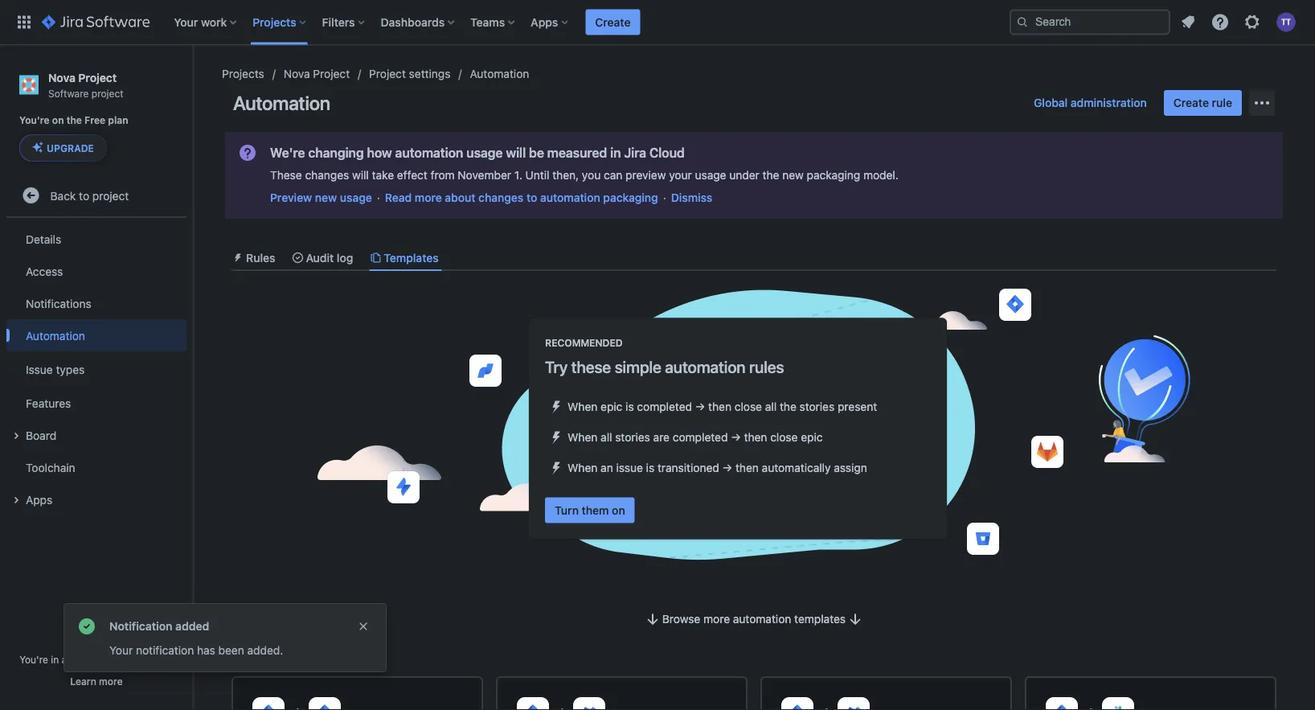 Task type: describe. For each thing, give the bounding box(es) containing it.
automation down the then,
[[540, 191, 601, 204]]

success image
[[77, 617, 97, 636]]

preview new usage · read more about changes to automation packaging · dismiss
[[270, 191, 713, 204]]

automatically
[[762, 461, 831, 474]]

notification added
[[109, 620, 209, 633]]

1 horizontal spatial more
[[415, 191, 442, 204]]

global administration link
[[1025, 90, 1157, 116]]

project inside the back to project link
[[92, 189, 129, 202]]

when for when all stories are completed → then close epic
[[568, 430, 598, 444]]

then,
[[553, 168, 579, 182]]

group containing details
[[6, 218, 187, 521]]

project settings link
[[369, 64, 451, 84]]

0 vertical spatial close
[[735, 400, 762, 413]]

expand image for board
[[6, 426, 26, 446]]

issue
[[26, 363, 53, 376]]

nova for nova project software project
[[48, 71, 75, 84]]

read
[[385, 191, 412, 204]]

preview
[[626, 168, 666, 182]]

added.
[[247, 644, 283, 657]]

board button
[[6, 419, 187, 451]]

0 horizontal spatial epic
[[601, 400, 623, 413]]

filters button
[[317, 9, 371, 35]]

projects for projects popup button on the left of page
[[253, 15, 296, 29]]

1 vertical spatial in
[[51, 654, 59, 665]]

managed
[[97, 654, 139, 665]]

0 vertical spatial stories
[[800, 400, 835, 413]]

these
[[270, 168, 302, 182]]

toolchain
[[26, 461, 75, 474]]

try
[[545, 358, 568, 377]]

your for your notification has been added.
[[109, 644, 133, 657]]

notifications link
[[6, 287, 187, 319]]

notification
[[109, 620, 173, 633]]

apps inside dropdown button
[[531, 15, 558, 29]]

nova project link
[[284, 64, 350, 84]]

can
[[604, 168, 623, 182]]

cloud
[[650, 145, 685, 160]]

access
[[26, 264, 63, 278]]

global
[[1034, 96, 1068, 109]]

an
[[601, 461, 613, 474]]

expand image for apps
[[6, 491, 26, 510]]

0 vertical spatial →
[[696, 400, 706, 413]]

settings image
[[1243, 12, 1263, 32]]

turn them on
[[555, 504, 625, 517]]

model.
[[864, 168, 899, 182]]

project settings
[[369, 67, 451, 80]]

1 vertical spatial new
[[315, 191, 337, 204]]

create for create rule
[[1174, 96, 1210, 109]]

your work
[[174, 15, 227, 29]]

rules
[[246, 251, 275, 264]]

1 horizontal spatial to
[[527, 191, 538, 204]]

when an issue is transitioned → then automatically assign
[[568, 461, 868, 474]]

a
[[62, 654, 67, 665]]

1 horizontal spatial all
[[766, 400, 777, 413]]

packaging inside 'we're changing how automation usage will be measured in jira cloud these changes will take effect from november 1. until then, you can preview your usage under the new packaging model.'
[[807, 168, 861, 182]]

teams button
[[466, 9, 521, 35]]

audit
[[306, 251, 334, 264]]

back to project
[[50, 189, 129, 202]]

projects for projects link
[[222, 67, 264, 80]]

tab list containing rules
[[225, 244, 1284, 271]]

0 horizontal spatial all
[[601, 430, 612, 444]]

apps inside button
[[26, 493, 52, 506]]

take
[[372, 168, 394, 182]]

we're changing how automation usage will be measured in jira cloud these changes will take effect from november 1. until then, you can preview your usage under the new packaging model.
[[270, 145, 899, 182]]

you're for you're in a team-managed project
[[19, 654, 48, 665]]

learn
[[70, 676, 96, 687]]

software inside nova project software project
[[48, 88, 89, 99]]

upgrade
[[47, 143, 94, 154]]

you're on the free plan
[[19, 114, 128, 126]]

appswitcher icon image
[[14, 12, 34, 32]]

free
[[85, 114, 105, 126]]

nova project
[[284, 67, 350, 80]]

details link
[[6, 223, 187, 255]]

added
[[175, 620, 209, 633]]

access link
[[6, 255, 187, 287]]

sidebar navigation image
[[175, 64, 211, 97]]

back to project link
[[6, 180, 187, 212]]

be
[[529, 145, 544, 160]]

audit log image
[[292, 251, 304, 264]]

→ for completed
[[731, 430, 741, 444]]

log
[[337, 251, 353, 264]]

are
[[654, 430, 670, 444]]

browse
[[663, 612, 701, 625]]

transitioned
[[658, 461, 720, 474]]

teams
[[471, 15, 505, 29]]

rule
[[1213, 96, 1233, 109]]

changes inside 'we're changing how automation usage will be measured in jira cloud these changes will take effect from november 1. until then, you can preview your usage under the new packaging model.'
[[305, 168, 349, 182]]

nova project software project
[[48, 71, 124, 99]]

1 vertical spatial packaging
[[603, 191, 658, 204]]

more for learn more
[[99, 676, 123, 687]]

learn more button
[[70, 675, 123, 688]]

global administration
[[1034, 96, 1148, 109]]

2 vertical spatial project
[[142, 654, 174, 665]]

projects link
[[222, 64, 264, 84]]

notifications image
[[1179, 12, 1198, 32]]

new inside 'we're changing how automation usage will be measured in jira cloud these changes will take effect from november 1. until then, you can preview your usage under the new packaging model.'
[[783, 168, 804, 182]]

how
[[367, 145, 392, 160]]

templates image
[[369, 251, 382, 264]]

0 vertical spatial completed
[[637, 400, 692, 413]]

you're in a team-managed project
[[19, 654, 174, 665]]

in inside 'we're changing how automation usage will be measured in jira cloud these changes will take effect from november 1. until then, you can preview your usage under the new packaging model.'
[[611, 145, 621, 160]]

0 horizontal spatial stories
[[615, 430, 651, 444]]

your work button
[[169, 9, 243, 35]]

notification
[[136, 644, 194, 657]]

1 horizontal spatial software
[[232, 646, 296, 665]]

help image
[[1211, 12, 1231, 32]]

settings
[[409, 67, 451, 80]]

actions image
[[1253, 93, 1272, 113]]

we're
[[270, 145, 305, 160]]

audit log
[[306, 251, 353, 264]]

0 vertical spatial then
[[709, 400, 732, 413]]

apps button
[[6, 484, 187, 516]]

simple
[[615, 358, 662, 377]]

rules image
[[232, 251, 244, 264]]



Task type: vqa. For each thing, say whether or not it's contained in the screenshot.
Your in alert
yes



Task type: locate. For each thing, give the bounding box(es) containing it.
1 horizontal spatial project
[[313, 67, 350, 80]]

0 vertical spatial new
[[783, 168, 804, 182]]

0 vertical spatial in
[[611, 145, 621, 160]]

0 vertical spatial when
[[568, 400, 598, 413]]

toolchain link
[[6, 451, 187, 484]]

packaging left model.
[[807, 168, 861, 182]]

2 vertical spatial when
[[568, 461, 598, 474]]

2 vertical spatial then
[[736, 461, 759, 474]]

present
[[838, 400, 878, 413]]

0 vertical spatial projects
[[253, 15, 296, 29]]

work
[[201, 15, 227, 29]]

automation for notifications
[[26, 329, 85, 342]]

your down notification on the bottom left of page
[[109, 644, 133, 657]]

november
[[458, 168, 512, 182]]

preview
[[270, 191, 312, 204]]

changes up preview new usage button
[[305, 168, 349, 182]]

jira software image
[[42, 12, 150, 32], [42, 12, 150, 32]]

these
[[572, 358, 611, 377]]

automation link
[[470, 64, 530, 84], [6, 319, 187, 352]]

then for completed
[[744, 430, 768, 444]]

automation link for notifications
[[6, 319, 187, 352]]

will left be
[[506, 145, 526, 160]]

dismiss
[[671, 191, 713, 204]]

1 horizontal spatial automation link
[[470, 64, 530, 84]]

new
[[783, 168, 804, 182], [315, 191, 337, 204]]

expand image inside apps button
[[6, 491, 26, 510]]

0 vertical spatial expand image
[[6, 426, 26, 446]]

close
[[735, 400, 762, 413], [771, 430, 798, 444]]

automation up when epic is completed → then close all the stories present
[[665, 358, 746, 377]]

0 vertical spatial changes
[[305, 168, 349, 182]]

→ for transitioned
[[723, 461, 733, 474]]

them
[[582, 504, 609, 517]]

alert
[[64, 604, 386, 672]]

primary element
[[10, 0, 1010, 45]]

2 vertical spatial usage
[[340, 191, 372, 204]]

automation for project settings
[[470, 67, 530, 80]]

→ up 'when all stories are completed → then close epic'
[[696, 400, 706, 413]]

create
[[595, 15, 631, 29], [1174, 96, 1210, 109]]

1 horizontal spatial new
[[783, 168, 804, 182]]

nova right projects link
[[284, 67, 310, 80]]

1 horizontal spatial automation
[[233, 92, 331, 114]]

banner containing your work
[[0, 0, 1316, 45]]

1 vertical spatial will
[[352, 168, 369, 182]]

stories left present
[[800, 400, 835, 413]]

0 vertical spatial is
[[626, 400, 634, 413]]

1 · from the left
[[377, 191, 380, 204]]

project down the filters
[[313, 67, 350, 80]]

2 horizontal spatial automation
[[470, 67, 530, 80]]

browse more automation templates
[[663, 612, 846, 625]]

2 horizontal spatial usage
[[695, 168, 727, 182]]

all up an
[[601, 430, 612, 444]]

1 horizontal spatial create
[[1174, 96, 1210, 109]]

0 horizontal spatial nova
[[48, 71, 75, 84]]

2 you're from the top
[[19, 654, 48, 665]]

projects inside popup button
[[253, 15, 296, 29]]

you're for you're on the free plan
[[19, 114, 50, 126]]

1 vertical spatial you're
[[19, 654, 48, 665]]

templates
[[384, 251, 439, 264]]

0 vertical spatial your
[[174, 15, 198, 29]]

stories left are
[[615, 430, 651, 444]]

1 vertical spatial stories
[[615, 430, 651, 444]]

you're left a
[[19, 654, 48, 665]]

automation down teams dropdown button
[[470, 67, 530, 80]]

apps button
[[526, 9, 575, 35]]

learn more
[[70, 676, 123, 687]]

software right has
[[232, 646, 296, 665]]

automation left templates in the right of the page
[[733, 612, 792, 625]]

project up plan at the top left
[[92, 88, 124, 99]]

the
[[67, 114, 82, 126], [763, 168, 780, 182], [780, 400, 797, 413]]

· left read
[[377, 191, 380, 204]]

0 horizontal spatial usage
[[340, 191, 372, 204]]

expand image down toolchain
[[6, 491, 26, 510]]

then for transitioned
[[736, 461, 759, 474]]

0 horizontal spatial close
[[735, 400, 762, 413]]

to down until
[[527, 191, 538, 204]]

then down when epic is completed → then close all the stories present
[[744, 430, 768, 444]]

issue
[[616, 461, 643, 474]]

0 vertical spatial automation
[[470, 67, 530, 80]]

1 vertical spatial changes
[[479, 191, 524, 204]]

more down from
[[415, 191, 442, 204]]

1 horizontal spatial packaging
[[807, 168, 861, 182]]

→ down when epic is completed → then close all the stories present
[[731, 430, 741, 444]]

preview new usage button
[[270, 190, 372, 206]]

1 expand image from the top
[[6, 426, 26, 446]]

0 vertical spatial usage
[[467, 145, 503, 160]]

0 vertical spatial software
[[48, 88, 89, 99]]

nova inside nova project software project
[[48, 71, 75, 84]]

automation inside 'we're changing how automation usage will be measured in jira cloud these changes will take effect from november 1. until then, you can preview your usage under the new packaging model.'
[[395, 145, 464, 160]]

board
[[26, 429, 56, 442]]

2 horizontal spatial project
[[369, 67, 406, 80]]

apps right teams dropdown button
[[531, 15, 558, 29]]

plan
[[108, 114, 128, 126]]

project inside nova project software project
[[78, 71, 117, 84]]

turn them on button
[[545, 498, 635, 523]]

changing
[[308, 145, 364, 160]]

0 horizontal spatial automation link
[[6, 319, 187, 352]]

project inside nova project software project
[[92, 88, 124, 99]]

expand image down features
[[6, 426, 26, 446]]

project down notification added
[[142, 654, 174, 665]]

the down the rules
[[780, 400, 797, 413]]

when for when epic is completed → then close all the stories present
[[568, 400, 598, 413]]

types
[[56, 363, 85, 376]]

templates
[[795, 612, 846, 625]]

0 vertical spatial apps
[[531, 15, 558, 29]]

1 vertical spatial expand image
[[6, 491, 26, 510]]

→ right the transitioned
[[723, 461, 733, 474]]

group
[[6, 218, 187, 521]]

0 vertical spatial the
[[67, 114, 82, 126]]

when all stories are completed → then close epic
[[568, 430, 823, 444]]

nova for nova project
[[284, 67, 310, 80]]

administration
[[1071, 96, 1148, 109]]

epic down these
[[601, 400, 623, 413]]

create for create
[[595, 15, 631, 29]]

automation
[[470, 67, 530, 80], [233, 92, 331, 114], [26, 329, 85, 342]]

0 horizontal spatial create
[[595, 15, 631, 29]]

to right back
[[79, 189, 89, 202]]

effect
[[397, 168, 428, 182]]

is right issue
[[646, 461, 655, 474]]

alert containing notification added
[[64, 604, 386, 672]]

create left rule
[[1174, 96, 1210, 109]]

your left work
[[174, 15, 198, 29]]

0 horizontal spatial automation
[[26, 329, 85, 342]]

1 horizontal spatial close
[[771, 430, 798, 444]]

new right the preview
[[315, 191, 337, 204]]

create rule button
[[1164, 90, 1243, 116]]

when for when an issue is transitioned → then automatically assign
[[568, 461, 598, 474]]

2 horizontal spatial more
[[704, 612, 730, 625]]

software
[[48, 88, 89, 99], [232, 646, 296, 665]]

close down the rules
[[735, 400, 762, 413]]

software up you're on the free plan
[[48, 88, 89, 99]]

the left free
[[67, 114, 82, 126]]

been
[[218, 644, 244, 657]]

1.
[[515, 168, 523, 182]]

create inside create rule button
[[1174, 96, 1210, 109]]

2 · from the left
[[663, 191, 667, 204]]

tab list
[[225, 244, 1284, 271]]

project for nova project software project
[[78, 71, 117, 84]]

your profile and settings image
[[1277, 12, 1296, 32]]

automation up from
[[395, 145, 464, 160]]

banner
[[0, 0, 1316, 45]]

in left a
[[51, 654, 59, 665]]

1 horizontal spatial in
[[611, 145, 621, 160]]

all down the rules
[[766, 400, 777, 413]]

0 horizontal spatial is
[[626, 400, 634, 413]]

1 horizontal spatial epic
[[801, 430, 823, 444]]

to
[[79, 189, 89, 202], [527, 191, 538, 204]]

0 vertical spatial you're
[[19, 114, 50, 126]]

0 vertical spatial project
[[92, 88, 124, 99]]

usage up november
[[467, 145, 503, 160]]

projects right work
[[253, 15, 296, 29]]

automation down nova project link
[[233, 92, 331, 114]]

1 vertical spatial apps
[[26, 493, 52, 506]]

·
[[377, 191, 380, 204], [663, 191, 667, 204]]

1 horizontal spatial nova
[[284, 67, 310, 80]]

1 vertical spatial epic
[[801, 430, 823, 444]]

you're up upgrade button
[[19, 114, 50, 126]]

on right them
[[612, 504, 625, 517]]

completed up the transitioned
[[673, 430, 728, 444]]

close up automatically
[[771, 430, 798, 444]]

2 vertical spatial →
[[723, 461, 733, 474]]

1 horizontal spatial is
[[646, 461, 655, 474]]

nova
[[284, 67, 310, 80], [48, 71, 75, 84]]

issue types link
[[6, 352, 187, 387]]

then up 'when all stories are completed → then close epic'
[[709, 400, 732, 413]]

0 horizontal spatial on
[[52, 114, 64, 126]]

1 vertical spatial your
[[109, 644, 133, 657]]

in left jira
[[611, 145, 621, 160]]

the inside 'we're changing how automation usage will be measured in jira cloud these changes will take effect from november 1. until then, you can preview your usage under the new packaging model.'
[[763, 168, 780, 182]]

project for nova project
[[313, 67, 350, 80]]

→
[[696, 400, 706, 413], [731, 430, 741, 444], [723, 461, 733, 474]]

create button
[[586, 9, 641, 35]]

automation link down teams dropdown button
[[470, 64, 530, 84]]

new right under
[[783, 168, 804, 182]]

apps
[[531, 15, 558, 29], [26, 493, 52, 506]]

1 horizontal spatial apps
[[531, 15, 558, 29]]

1 horizontal spatial your
[[174, 15, 198, 29]]

· left dismiss
[[663, 191, 667, 204]]

project inside 'project settings' link
[[369, 67, 406, 80]]

1 horizontal spatial ·
[[663, 191, 667, 204]]

1 vertical spatial close
[[771, 430, 798, 444]]

automation down notifications
[[26, 329, 85, 342]]

notifications
[[26, 297, 91, 310]]

1 when from the top
[[568, 400, 598, 413]]

1 vertical spatial →
[[731, 430, 741, 444]]

on inside button
[[612, 504, 625, 517]]

more right browse on the bottom
[[704, 612, 730, 625]]

all
[[766, 400, 777, 413], [601, 430, 612, 444]]

will
[[506, 145, 526, 160], [352, 168, 369, 182]]

the right under
[[763, 168, 780, 182]]

more down managed
[[99, 676, 123, 687]]

issue types
[[26, 363, 85, 376]]

packaging down preview
[[603, 191, 658, 204]]

1 horizontal spatial stories
[[800, 400, 835, 413]]

project up free
[[78, 71, 117, 84]]

you
[[582, 168, 601, 182]]

0 horizontal spatial new
[[315, 191, 337, 204]]

recommended
[[545, 338, 623, 349]]

search image
[[1017, 16, 1029, 29]]

epic up automatically
[[801, 430, 823, 444]]

1 you're from the top
[[19, 114, 50, 126]]

1 vertical spatial completed
[[673, 430, 728, 444]]

3 when from the top
[[568, 461, 598, 474]]

projects button
[[248, 9, 313, 35]]

epic
[[601, 400, 623, 413], [801, 430, 823, 444]]

2 vertical spatial automation
[[26, 329, 85, 342]]

upgrade button
[[20, 135, 106, 161]]

1 vertical spatial project
[[92, 189, 129, 202]]

when epic is completed → then close all the stories present
[[568, 400, 878, 413]]

projects right sidebar navigation image
[[222, 67, 264, 80]]

dismiss image
[[357, 620, 370, 633]]

0 vertical spatial will
[[506, 145, 526, 160]]

under
[[730, 168, 760, 182]]

1 vertical spatial software
[[232, 646, 296, 665]]

try these simple automation rules
[[545, 358, 784, 377]]

1 vertical spatial more
[[704, 612, 730, 625]]

1 vertical spatial on
[[612, 504, 625, 517]]

packaging
[[807, 168, 861, 182], [603, 191, 658, 204]]

on up upgrade button
[[52, 114, 64, 126]]

project up details link
[[92, 189, 129, 202]]

changes down november
[[479, 191, 524, 204]]

1 vertical spatial automation link
[[6, 319, 187, 352]]

0 vertical spatial more
[[415, 191, 442, 204]]

apps down toolchain
[[26, 493, 52, 506]]

0 horizontal spatial in
[[51, 654, 59, 665]]

expand image inside board button
[[6, 426, 26, 446]]

turn
[[555, 504, 579, 517]]

jira
[[624, 145, 647, 160]]

0 horizontal spatial project
[[78, 71, 117, 84]]

automation link for project settings
[[470, 64, 530, 84]]

nova up you're on the free plan
[[48, 71, 75, 84]]

project
[[92, 88, 124, 99], [92, 189, 129, 202], [142, 654, 174, 665]]

more for browse more automation templates
[[704, 612, 730, 625]]

0 vertical spatial packaging
[[807, 168, 861, 182]]

2 when from the top
[[568, 430, 598, 444]]

your for your work
[[174, 15, 198, 29]]

1 horizontal spatial usage
[[467, 145, 503, 160]]

1 vertical spatial when
[[568, 430, 598, 444]]

more inside 'button'
[[99, 676, 123, 687]]

2 vertical spatial the
[[780, 400, 797, 413]]

1 vertical spatial is
[[646, 461, 655, 474]]

back
[[50, 189, 76, 202]]

automation link up types
[[6, 319, 187, 352]]

filters
[[322, 15, 355, 29]]

read more about changes to automation packaging button
[[385, 190, 658, 206]]

project left 'settings'
[[369, 67, 406, 80]]

team-
[[70, 654, 97, 665]]

0 vertical spatial create
[[595, 15, 631, 29]]

your inside your work popup button
[[174, 15, 198, 29]]

create inside create button
[[595, 15, 631, 29]]

0 horizontal spatial packaging
[[603, 191, 658, 204]]

0 horizontal spatial ·
[[377, 191, 380, 204]]

changes
[[305, 168, 349, 182], [479, 191, 524, 204]]

1 vertical spatial automation
[[233, 92, 331, 114]]

1 horizontal spatial changes
[[479, 191, 524, 204]]

2 expand image from the top
[[6, 491, 26, 510]]

has
[[197, 644, 215, 657]]

dashboards button
[[376, 9, 461, 35]]

0 horizontal spatial to
[[79, 189, 89, 202]]

then left automatically
[[736, 461, 759, 474]]

0 horizontal spatial your
[[109, 644, 133, 657]]

your
[[174, 15, 198, 29], [109, 644, 133, 657]]

project inside nova project link
[[313, 67, 350, 80]]

stories
[[800, 400, 835, 413], [615, 430, 651, 444]]

1 horizontal spatial will
[[506, 145, 526, 160]]

0 vertical spatial on
[[52, 114, 64, 126]]

1 vertical spatial usage
[[695, 168, 727, 182]]

features link
[[6, 387, 187, 419]]

1 vertical spatial all
[[601, 430, 612, 444]]

features
[[26, 396, 71, 410]]

1 horizontal spatial on
[[612, 504, 625, 517]]

expand image
[[6, 426, 26, 446], [6, 491, 26, 510]]

measured
[[547, 145, 607, 160]]

create right apps dropdown button
[[595, 15, 631, 29]]

usage up dismiss
[[695, 168, 727, 182]]

on
[[52, 114, 64, 126], [612, 504, 625, 517]]

1 vertical spatial create
[[1174, 96, 1210, 109]]

usage down the take
[[340, 191, 372, 204]]

completed up are
[[637, 400, 692, 413]]

0 vertical spatial all
[[766, 400, 777, 413]]

is down the simple
[[626, 400, 634, 413]]

will left the take
[[352, 168, 369, 182]]

Search field
[[1010, 9, 1171, 35]]

from
[[431, 168, 455, 182]]



